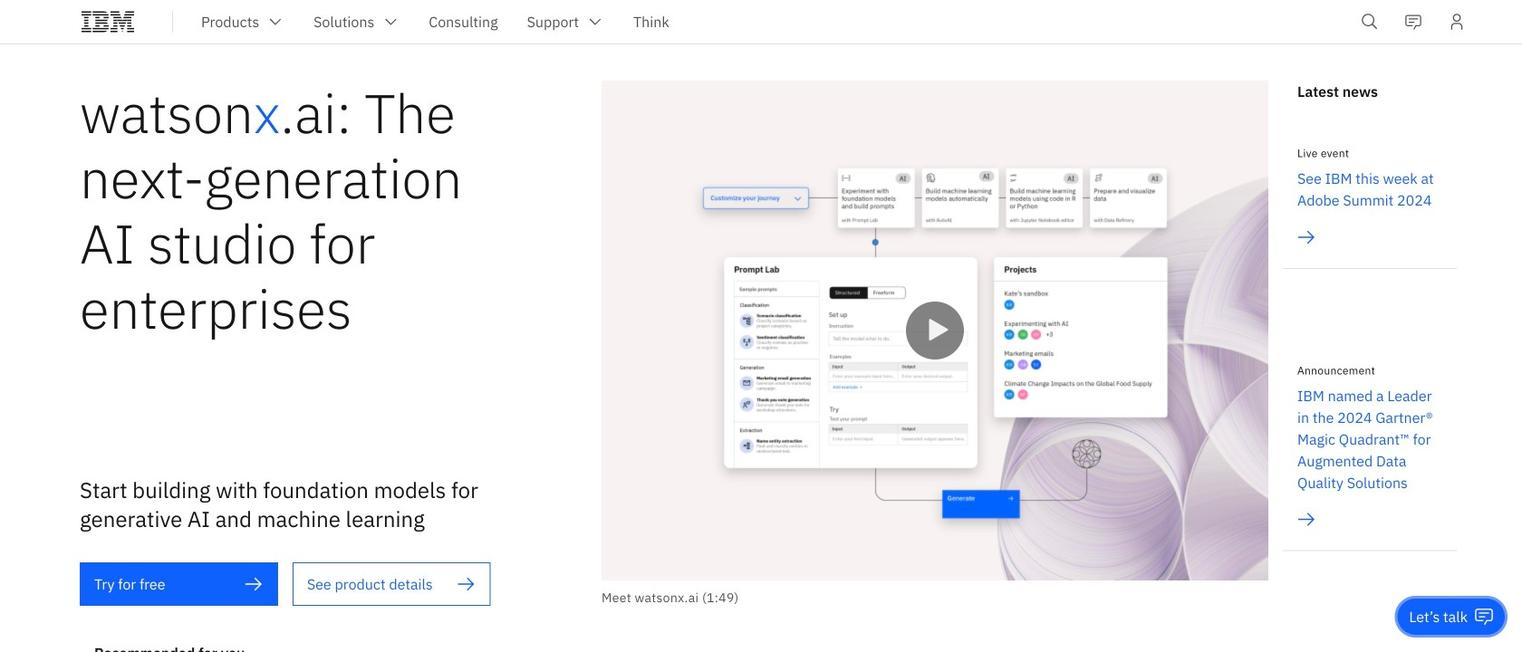 Task type: vqa. For each thing, say whether or not it's contained in the screenshot.
Let's talk element
yes



Task type: describe. For each thing, give the bounding box(es) containing it.
let's talk element
[[1410, 607, 1468, 627]]



